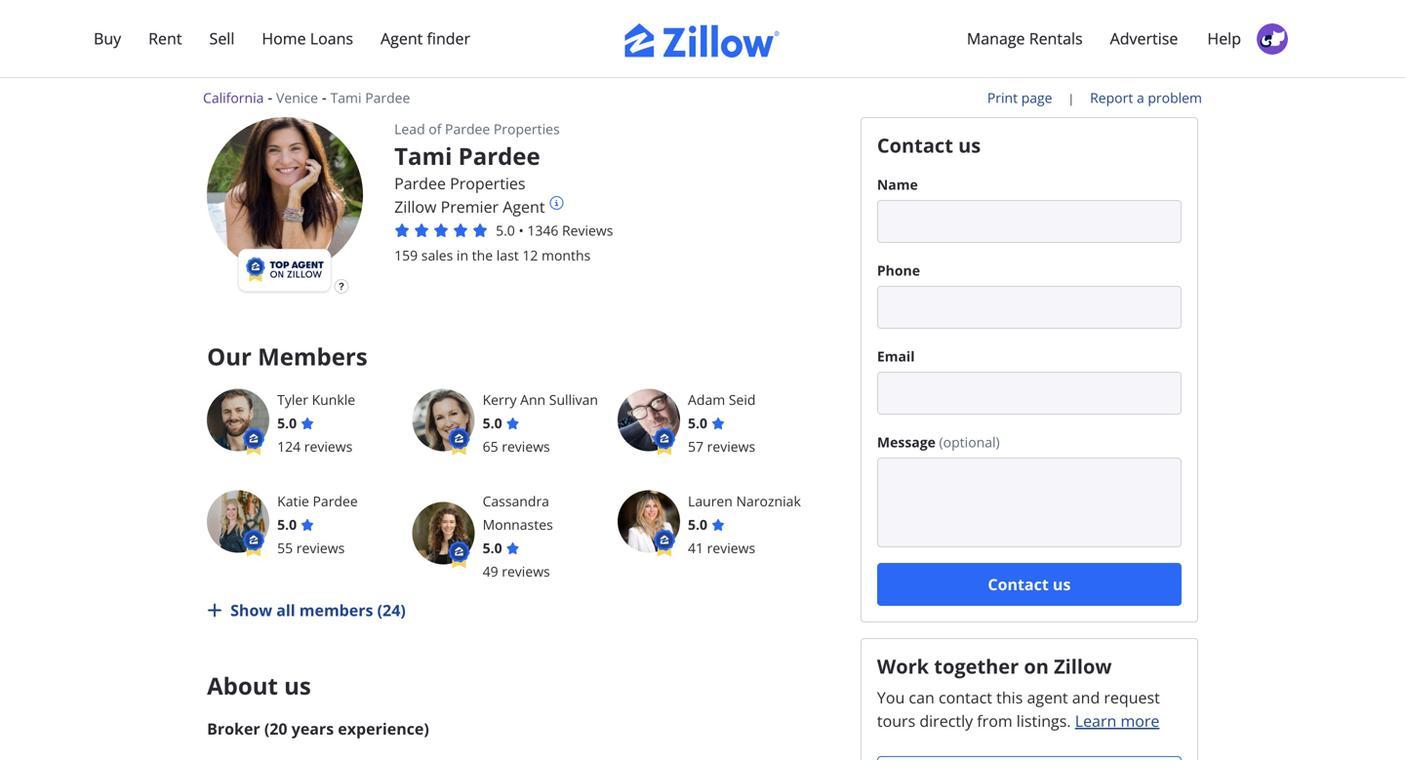 Task type: describe. For each thing, give the bounding box(es) containing it.
57 reviews
[[688, 437, 756, 456]]

tyler kunkle
[[277, 390, 355, 409]]

49 reviews link
[[483, 560, 550, 583]]

5.0 • 1346 reviews
[[496, 221, 613, 240]]

more
[[1121, 711, 1160, 732]]

rent
[[149, 28, 182, 49]]

sell link
[[196, 16, 248, 61]]

can
[[909, 687, 935, 708]]

main navigation
[[0, 0, 1405, 322]]

email
[[877, 347, 915, 366]]

sales
[[421, 246, 453, 265]]

advertise
[[1110, 28, 1178, 49]]

report
[[1090, 88, 1133, 107]]

lauren
[[688, 492, 733, 510]]

home loans link
[[248, 16, 367, 61]]

0 horizontal spatial (
[[264, 718, 270, 739]]

pardee up 5 out of 5 stars image
[[394, 173, 446, 194]]

top agent image for 124
[[238, 426, 269, 457]]

properties for of
[[494, 120, 560, 138]]

lead of  pardee properties
[[394, 120, 560, 138]]

reviews for 55 reviews
[[296, 539, 345, 557]]

)
[[401, 600, 406, 621]]

reviews for 49 reviews
[[502, 562, 550, 581]]

you can contact this agent and request tours directly from listings.
[[877, 687, 1160, 732]]

listings.
[[1017, 711, 1071, 732]]

home
[[262, 28, 306, 49]]

on
[[1024, 653, 1049, 680]]

manage rentals link
[[953, 16, 1097, 61]]

agent finder link
[[367, 16, 484, 61]]

1346
[[527, 221, 559, 240]]

work together on zillow
[[877, 653, 1112, 680]]

print
[[988, 88, 1018, 107]]

learn more link
[[1075, 711, 1160, 732]]

1 horizontal spatial agent
[[503, 196, 545, 217]]

cassandra monnastes link
[[483, 489, 618, 536]]

tyler
[[277, 390, 308, 409]]

this
[[997, 687, 1023, 708]]

5 out of 5 stars image
[[394, 223, 488, 238]]

rentals
[[1029, 28, 1083, 49]]

pardee for tami pardee pardee properties
[[458, 140, 540, 172]]

phone
[[877, 261, 920, 280]]

5.0 for adam seid
[[688, 414, 708, 432]]

kerry
[[483, 390, 517, 409]]

contact us inside button
[[988, 574, 1071, 595]]

124 reviews link
[[277, 435, 353, 458]]

cassandra monnastes
[[483, 492, 553, 534]]

65
[[483, 437, 498, 456]]

top agent image for 55
[[238, 528, 269, 559]]

rent link
[[135, 16, 196, 61]]

katie
[[277, 492, 309, 510]]

5.0 for katie pardee
[[277, 515, 297, 534]]

41 reviews
[[688, 539, 756, 557]]

41
[[688, 539, 704, 557]]

help link
[[1194, 16, 1255, 61]]

55 reviews link
[[277, 536, 345, 560]]

Phone text field
[[877, 286, 1182, 329]]

of
[[429, 120, 442, 138]]

sullivan
[[549, 390, 598, 409]]

55
[[277, 539, 293, 557]]

zillow premier agent
[[394, 196, 545, 217]]

members
[[299, 600, 373, 621]]

5.0 left the • in the top of the page
[[496, 221, 515, 240]]

top agent image for 57
[[649, 426, 680, 457]]

tours
[[877, 711, 916, 732]]

Message text field
[[877, 458, 1182, 548]]

work
[[877, 653, 929, 680]]

49 reviews
[[483, 562, 550, 581]]

about us
[[207, 670, 311, 702]]

print page button
[[988, 86, 1053, 109]]

directly
[[920, 711, 973, 732]]

all
[[276, 600, 295, 621]]

reviews for 124 reviews
[[304, 437, 353, 456]]

adam
[[688, 390, 725, 409]]

our
[[207, 341, 252, 372]]

reviews
[[562, 221, 613, 240]]

your profile default icon image
[[1257, 23, 1288, 55]]

5.0 for kerry ann sullivan
[[483, 414, 502, 432]]

kerry ann sullivan link
[[483, 388, 598, 411]]

show
[[230, 600, 272, 621]]

us inside button
[[1053, 574, 1071, 595]]

top agent image for 41
[[649, 528, 680, 559]]

message
[[877, 433, 936, 451]]

kunkle
[[312, 390, 355, 409]]

you
[[877, 687, 905, 708]]

in
[[457, 246, 469, 265]]

and
[[1072, 687, 1100, 708]]

tami for tami pardee
[[330, 88, 362, 107]]



Task type: vqa. For each thing, say whether or not it's contained in the screenshot.
Print
yes



Task type: locate. For each thing, give the bounding box(es) containing it.
5.0
[[496, 221, 515, 240], [277, 414, 297, 432], [483, 414, 502, 432], [688, 414, 708, 432], [277, 515, 297, 534], [688, 515, 708, 534], [483, 539, 502, 557]]

49
[[483, 562, 498, 581]]

properties for pardee
[[450, 173, 526, 194]]

seid
[[729, 390, 756, 409]]

1 horizontal spatial tami
[[394, 140, 452, 172]]

reviews
[[304, 437, 353, 456], [502, 437, 550, 456], [707, 437, 756, 456], [296, 539, 345, 557], [707, 539, 756, 557], [502, 562, 550, 581]]

pardee down the lead of  pardee properties
[[458, 140, 540, 172]]

(
[[377, 600, 383, 621], [264, 718, 270, 739]]

members
[[258, 341, 368, 372]]

Email text field
[[877, 372, 1182, 415]]

57
[[688, 437, 704, 456]]

katie pardee
[[277, 492, 358, 510]]

tami
[[330, 88, 362, 107], [394, 140, 452, 172]]

1 vertical spatial contact
[[988, 574, 1049, 595]]

pardee right katie
[[313, 492, 358, 510]]

reviews right 49
[[502, 562, 550, 581]]

tami for tami pardee pardee properties
[[394, 140, 452, 172]]

0 horizontal spatial tami
[[330, 88, 362, 107]]

zillow
[[394, 196, 437, 217], [1054, 653, 1112, 680]]

chevron right image
[[342, 196, 366, 219]]

•
[[519, 221, 524, 240]]

0 vertical spatial contact us
[[877, 132, 981, 159]]

0 horizontal spatial agent
[[381, 28, 423, 49]]

41 reviews link
[[688, 536, 756, 560]]

lauren narozniak link
[[688, 489, 801, 513]]

( right broker at the bottom
[[264, 718, 270, 739]]

monnastes
[[483, 515, 553, 534]]

top agent image
[[238, 426, 269, 457], [649, 426, 680, 457], [444, 539, 475, 570]]

57 reviews link
[[688, 435, 756, 458]]

2 horizontal spatial top agent image
[[649, 426, 680, 457]]

pardee right of
[[445, 120, 490, 138]]

2 horizontal spatial us
[[1053, 574, 1071, 595]]

0 vertical spatial tami
[[330, 88, 362, 107]]

finder
[[427, 28, 471, 49]]

1 vertical spatial agent
[[503, 196, 545, 217]]

1 vertical spatial tami
[[394, 140, 452, 172]]

agent
[[381, 28, 423, 49], [503, 196, 545, 217]]

last
[[497, 246, 519, 265]]

top agent image left 49
[[444, 539, 475, 570]]

ann
[[520, 390, 546, 409]]

pardee inside the katie pardee link
[[313, 492, 358, 510]]

home loans
[[262, 28, 353, 49]]

kerry ann sullivan
[[483, 390, 598, 409]]

top agent image for 65
[[444, 426, 475, 457]]

5.0 for lauren narozniak
[[688, 515, 708, 534]]

agent up the • in the top of the page
[[503, 196, 545, 217]]

tami right venice
[[330, 88, 362, 107]]

1 vertical spatial (
[[264, 718, 270, 739]]

0 horizontal spatial zillow
[[394, 196, 437, 217]]

1 horizontal spatial (
[[377, 600, 383, 621]]

broker
[[207, 718, 260, 739]]

contact us
[[877, 132, 981, 159], [988, 574, 1071, 595]]

1 vertical spatial properties
[[450, 173, 526, 194]]

2 vertical spatial us
[[284, 670, 311, 702]]

manage
[[967, 28, 1025, 49]]

venice link
[[276, 86, 318, 109]]

5.0 up 57
[[688, 414, 708, 432]]

experience)
[[338, 718, 429, 739]]

24
[[383, 600, 401, 621]]

5.0 up 65
[[483, 414, 502, 432]]

california link
[[203, 86, 264, 109]]

contact inside button
[[988, 574, 1049, 595]]

0 vertical spatial agent
[[381, 28, 423, 49]]

pardee for tami pardee
[[365, 88, 410, 107]]

venice
[[276, 88, 318, 107]]

5.0 up 124
[[277, 414, 297, 432]]

zillow logo image
[[625, 23, 781, 58]]

0 horizontal spatial us
[[284, 670, 311, 702]]

124
[[277, 437, 301, 456]]

contact up name
[[877, 132, 953, 159]]

reviews right 124
[[304, 437, 353, 456]]

buy link
[[80, 16, 135, 61]]

together
[[934, 653, 1019, 680]]

top agent image left 57
[[649, 426, 680, 457]]

65 reviews link
[[483, 435, 550, 458]]

top agent image for 49
[[444, 539, 475, 570]]

1 horizontal spatial zillow
[[1054, 653, 1112, 680]]

tami pardee
[[330, 88, 410, 107]]

reviews right '55'
[[296, 539, 345, 557]]

agent inside agent finder link
[[381, 28, 423, 49]]

reviews for 65 reviews
[[502, 437, 550, 456]]

show all members ( 24 )
[[230, 600, 406, 621]]

reviews for 41 reviews
[[707, 539, 756, 557]]

broker ( 20 year s experience)
[[207, 718, 429, 739]]

problem
[[1148, 88, 1202, 107]]

sell
[[209, 28, 235, 49]]

properties inside 'tami pardee pardee properties'
[[450, 173, 526, 194]]

0 vertical spatial contact
[[877, 132, 953, 159]]

0 horizontal spatial top agent image
[[238, 426, 269, 457]]

( left )
[[377, 600, 383, 621]]

5.0 up 49
[[483, 539, 502, 557]]

12
[[523, 246, 538, 265]]

properties up zillow premier agent
[[450, 173, 526, 194]]

5.0 for tyler kunkle
[[277, 414, 297, 432]]

adam seid
[[688, 390, 756, 409]]

65 reviews
[[483, 437, 550, 456]]

159
[[394, 246, 418, 265]]

lead
[[394, 120, 425, 138]]

reviews right 65
[[502, 437, 550, 456]]

contact
[[877, 132, 953, 159], [988, 574, 1049, 595]]

contact
[[939, 687, 993, 708]]

5.0 up 41
[[688, 515, 708, 534]]

1 horizontal spatial us
[[959, 132, 981, 159]]

the
[[472, 246, 493, 265]]

contact down message 'text box'
[[988, 574, 1049, 595]]

1 horizontal spatial contact
[[988, 574, 1049, 595]]

1 horizontal spatial top agent image
[[444, 539, 475, 570]]

request
[[1104, 687, 1160, 708]]

0 vertical spatial us
[[959, 132, 981, 159]]

page
[[1022, 88, 1053, 107]]

pardee up lead
[[365, 88, 410, 107]]

0 horizontal spatial contact
[[877, 132, 953, 159]]

lauren narozniak
[[688, 492, 801, 510]]

55 reviews
[[277, 539, 345, 557]]

159 sales in the last 12 months
[[394, 246, 591, 265]]

top agent image left '55'
[[238, 528, 269, 559]]

0 horizontal spatial contact us
[[877, 132, 981, 159]]

advertise link
[[1097, 16, 1192, 61]]

0 vertical spatial properties
[[494, 120, 560, 138]]

5.0 up '55'
[[277, 515, 297, 534]]

agent
[[1027, 687, 1068, 708]]

1 horizontal spatial contact us
[[988, 574, 1071, 595]]

1 vertical spatial contact us
[[988, 574, 1071, 595]]

s
[[326, 718, 334, 739]]

buy
[[94, 28, 121, 49]]

about
[[207, 670, 278, 702]]

us
[[959, 132, 981, 159], [1053, 574, 1071, 595], [284, 670, 311, 702]]

1 horizontal spatial top agent image
[[444, 426, 475, 457]]

tyler kunkle link
[[277, 388, 355, 411]]

2 horizontal spatial top agent image
[[649, 528, 680, 559]]

top agent image left 124
[[238, 426, 269, 457]]

tami down of
[[394, 140, 452, 172]]

top agent image
[[444, 426, 475, 457], [238, 528, 269, 559], [649, 528, 680, 559]]

print page
[[988, 88, 1053, 107]]

reviews for 57 reviews
[[707, 437, 756, 456]]

pardee for katie pardee
[[313, 492, 358, 510]]

zillow up 5 out of 5 stars image
[[394, 196, 437, 217]]

our members
[[207, 341, 368, 372]]

agent left finder
[[381, 28, 423, 49]]

top agent image left 41
[[649, 528, 680, 559]]

months
[[542, 246, 591, 265]]

narozniak
[[736, 492, 801, 510]]

zillow up and
[[1054, 653, 1112, 680]]

premier
[[441, 196, 499, 217]]

1 vertical spatial us
[[1053, 574, 1071, 595]]

top agent image left 65
[[444, 426, 475, 457]]

learn
[[1075, 711, 1117, 732]]

0 vertical spatial (
[[377, 600, 383, 621]]

reviews right 41
[[707, 539, 756, 557]]

tami inside 'tami pardee pardee properties'
[[394, 140, 452, 172]]

|
[[1068, 90, 1075, 106]]

contact us up name
[[877, 132, 981, 159]]

adam seid link
[[688, 388, 756, 411]]

Name text field
[[877, 200, 1182, 243]]

a
[[1137, 88, 1145, 107]]

properties up 'tami pardee pardee properties'
[[494, 120, 560, 138]]

name
[[877, 175, 918, 194]]

reviews right 57
[[707, 437, 756, 456]]

contact us down message 'text box'
[[988, 574, 1071, 595]]

agent finder
[[381, 28, 471, 49]]

0 vertical spatial zillow
[[394, 196, 437, 217]]

0 horizontal spatial top agent image
[[238, 528, 269, 559]]

5.0 for cassandra monnastes
[[483, 539, 502, 557]]

1 vertical spatial zillow
[[1054, 653, 1112, 680]]

year
[[292, 718, 326, 739]]

cassandra
[[483, 492, 549, 510]]



